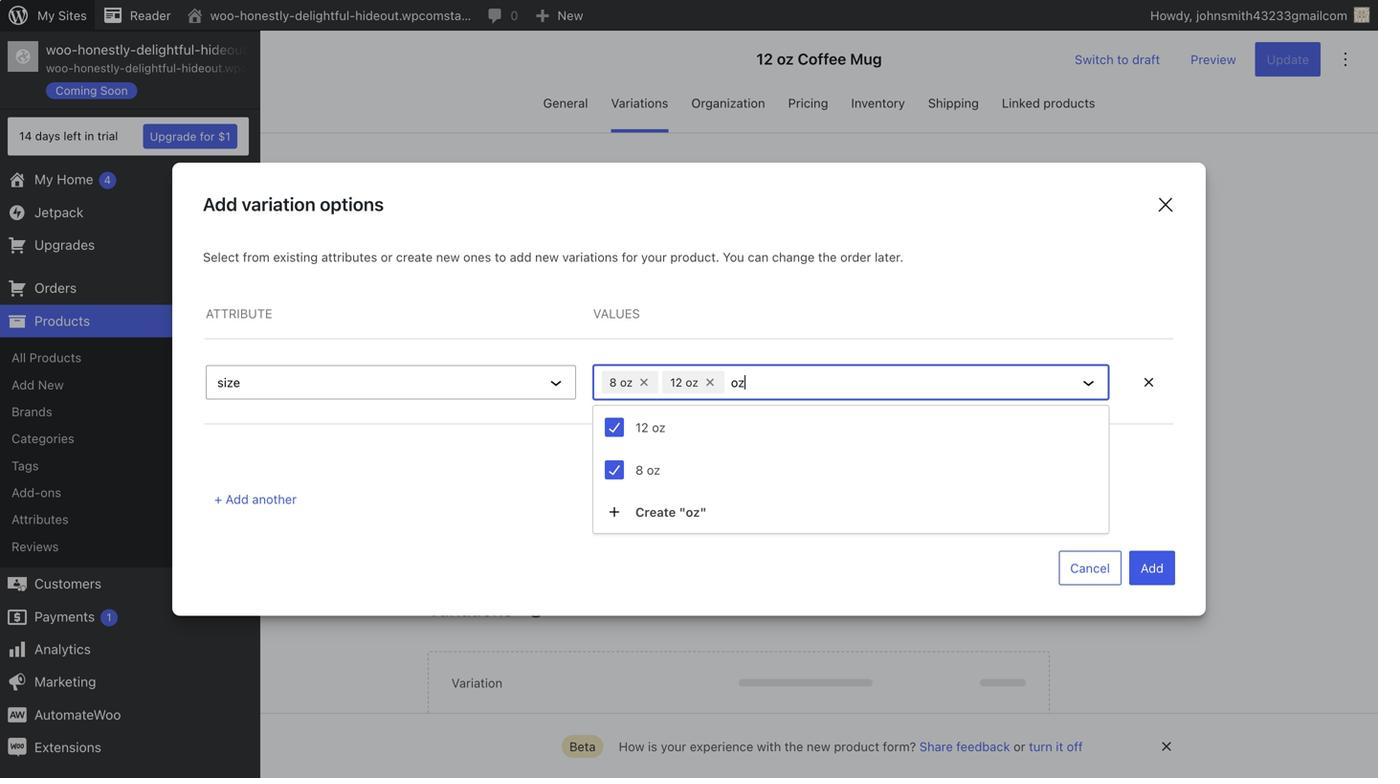 Task type: vqa. For each thing, say whether or not it's contained in the screenshot.
don't
no



Task type: describe. For each thing, give the bounding box(es) containing it.
variation
[[452, 676, 503, 690]]

marketing
[[34, 674, 96, 690]]

12 inside product editor top bar. region
[[757, 50, 773, 68]]

+
[[214, 492, 222, 506]]

sell your product in multiple variations like size or color.
[[578, 384, 900, 398]]

woo- for hideout.wpcomsta…
[[210, 8, 240, 22]]

list box containing 12 oz
[[593, 406, 1109, 533]]

preview link
[[1179, 42, 1248, 77]]

later.
[[875, 250, 904, 264]]

add inside button
[[226, 492, 249, 506]]

new for experience
[[807, 739, 831, 754]]

home
[[57, 171, 93, 187]]

12 oz inside list box
[[636, 420, 666, 435]]

payments
[[34, 609, 95, 624]]

general
[[543, 96, 588, 110]]

days
[[35, 129, 60, 143]]

my
[[34, 171, 53, 187]]

8 inside list box
[[636, 463, 643, 477]]

upgrade for $1 button
[[143, 124, 237, 149]]

your inside add variation options document
[[641, 250, 667, 264]]

hide this message image
[[1155, 735, 1178, 758]]

12 inside list box
[[636, 420, 649, 435]]

add-ons link
[[0, 479, 260, 506]]

options inside document
[[320, 193, 384, 215]]

honestly- for hideout.wpcomstaging.com
[[78, 42, 136, 57]]

variations inside add variation options document
[[562, 250, 618, 264]]

attributes
[[11, 512, 69, 527]]

tags
[[11, 458, 39, 473]]

block: product section document
[[428, 598, 1050, 778]]

+ add another
[[214, 492, 297, 506]]

automatewoo
[[34, 707, 121, 723]]

new inside new link
[[558, 8, 583, 22]]

off
[[1067, 739, 1083, 754]]

you
[[723, 250, 744, 264]]

trial
[[97, 129, 118, 143]]

form?
[[883, 739, 916, 754]]

pricing
[[788, 96, 828, 110]]

extensions link
[[0, 731, 260, 764]]

ones
[[463, 250, 491, 264]]

main menu navigation
[[0, 31, 371, 778]]

organization
[[691, 96, 765, 110]]

categories link
[[0, 425, 260, 452]]

tab list containing general
[[260, 88, 1378, 133]]

all products
[[11, 350, 82, 365]]

oz down add options
[[647, 463, 661, 477]]

oz inside product editor top bar. region
[[777, 50, 794, 68]]

in for multiple
[[680, 384, 691, 398]]

like
[[803, 384, 822, 398]]

add options button
[[599, 424, 692, 458]]

2 vertical spatial woo-
[[46, 61, 74, 75]]

remove 8 oz image
[[635, 373, 654, 392]]

1 vertical spatial your
[[602, 384, 628, 398]]

cancel
[[1070, 561, 1110, 575]]

2 vertical spatial delightful-
[[125, 61, 181, 75]]

woo-honestly-delightful-hideout.wpcomsta… link
[[179, 0, 479, 31]]

beta
[[570, 739, 596, 754]]

from
[[243, 250, 270, 264]]

orders link
[[0, 272, 260, 305]]

cancel button
[[1059, 551, 1122, 585]]

share
[[920, 739, 953, 754]]

shipping
[[928, 96, 979, 110]]

automatewoo link
[[0, 699, 260, 731]]

for inside button
[[200, 130, 215, 143]]

linked products
[[1002, 96, 1095, 110]]

to inside button
[[1117, 52, 1129, 67]]

12 oz coffee mug
[[757, 50, 882, 68]]

the inside add variation options document
[[818, 250, 837, 264]]

add button
[[1129, 551, 1175, 585]]

is
[[648, 739, 657, 754]]

attribute
[[206, 306, 272, 320]]

"oz"
[[679, 505, 707, 519]]

add variation options
[[203, 193, 384, 215]]

12 inside add variation options document
[[670, 376, 682, 389]]

1
[[107, 611, 111, 623]]

oz right 12 oz checkbox
[[652, 420, 666, 435]]

0 vertical spatial products
[[34, 313, 90, 329]]

1 horizontal spatial product
[[834, 739, 880, 754]]

attributes link
[[0, 506, 260, 533]]

woo-honestly-delightful-hideout.wpcomstaging.com woo-honestly-delightful-hideout.wpcomstaging.com coming soon
[[46, 42, 371, 97]]

2 vertical spatial your
[[661, 739, 686, 754]]

8 oz checkbox
[[605, 461, 624, 480]]

$1
[[218, 130, 231, 143]]

new for attributes
[[436, 250, 460, 264]]

8 oz inside list box
[[636, 463, 661, 477]]

for inside add variation options document
[[622, 250, 638, 264]]

jetpack
[[34, 204, 84, 220]]

marketing link
[[0, 666, 260, 699]]

1 vertical spatial hideout.wpcomstaging.com
[[181, 61, 330, 75]]

it
[[1056, 739, 1064, 754]]

mug
[[850, 50, 882, 68]]

size
[[826, 384, 849, 398]]

experience
[[690, 739, 754, 754]]

variations button
[[611, 88, 668, 133]]

pricing button
[[788, 88, 828, 133]]

select from existing attributes or create new ones to add new variations for your product. you can change the order later.
[[203, 250, 904, 264]]

update
[[1267, 52, 1309, 67]]

my home 4
[[34, 171, 111, 187]]

with
[[757, 739, 781, 754]]

8 oz inside add variation options document
[[610, 376, 633, 389]]

12 oz inside add variation options document
[[670, 376, 699, 389]]

variation
[[242, 193, 316, 215]]

reviews
[[11, 539, 59, 554]]

2 horizontal spatial or
[[1014, 739, 1026, 754]]

customers
[[34, 576, 102, 592]]

14 days left in trial
[[19, 129, 118, 143]]

0 horizontal spatial the
[[785, 739, 803, 754]]

all
[[11, 350, 26, 365]]

products
[[1044, 96, 1095, 110]]

coming
[[56, 84, 97, 97]]

organization button
[[691, 88, 765, 133]]

delightful- for hideout.wpcomsta…
[[295, 8, 355, 22]]

hideout.wpcomsta…
[[355, 8, 471, 22]]

switch to draft button
[[1063, 42, 1172, 77]]

update button
[[1256, 42, 1321, 77]]

linked products button
[[1002, 88, 1095, 133]]

0 vertical spatial product
[[631, 384, 677, 398]]

left
[[64, 129, 81, 143]]

oz left remove 8 oz 'image'
[[620, 376, 633, 389]]

new link
[[526, 0, 591, 31]]



Task type: locate. For each thing, give the bounding box(es) containing it.
1 horizontal spatial variations
[[743, 384, 800, 398]]

new inside add new link
[[38, 377, 64, 392]]

new up general
[[558, 8, 583, 22]]

1 vertical spatial 8 oz
[[636, 463, 661, 477]]

woo-honestly-delightful-hideout.wpcomsta…
[[210, 8, 471, 22]]

new right add
[[535, 250, 559, 264]]

0 horizontal spatial new
[[38, 377, 64, 392]]

add for options
[[611, 434, 634, 448]]

add down all
[[11, 377, 35, 392]]

to left draft
[[1117, 52, 1129, 67]]

options right 12 oz checkbox
[[637, 434, 680, 448]]

none field "search or create attribute"
[[214, 372, 537, 392]]

0 horizontal spatial product
[[631, 384, 677, 398]]

upgrade for $1
[[150, 130, 231, 143]]

12 oz
[[670, 376, 699, 389], [636, 420, 666, 435]]

0 vertical spatial new
[[558, 8, 583, 22]]

ons
[[40, 485, 61, 500]]

shipping button
[[928, 88, 979, 133]]

1 horizontal spatial in
[[680, 384, 691, 398]]

0 vertical spatial for
[[200, 130, 215, 143]]

variations inside block: product section document
[[428, 598, 513, 620]]

0 vertical spatial woo-
[[210, 8, 240, 22]]

brands link
[[0, 398, 260, 425]]

0 horizontal spatial 12
[[636, 420, 649, 435]]

turn
[[1029, 739, 1053, 754]]

products link
[[0, 305, 260, 337]]

1 horizontal spatial new
[[535, 250, 559, 264]]

options up attributes
[[320, 193, 384, 215]]

0 horizontal spatial options
[[320, 193, 384, 215]]

8 oz left remove 8 oz 'image'
[[610, 376, 633, 389]]

product
[[631, 384, 677, 398], [834, 739, 880, 754]]

remove 12 oz image
[[700, 373, 720, 392]]

0 horizontal spatial variations
[[428, 598, 513, 620]]

1 vertical spatial for
[[622, 250, 638, 264]]

new
[[558, 8, 583, 22], [38, 377, 64, 392]]

0 horizontal spatial for
[[200, 130, 215, 143]]

linked
[[1002, 96, 1040, 110]]

1 vertical spatial honestly-
[[78, 42, 136, 57]]

for up values
[[622, 250, 638, 264]]

oz left coffee
[[777, 50, 794, 68]]

1 vertical spatial 12 oz
[[636, 420, 666, 435]]

for left the $1
[[200, 130, 215, 143]]

delightful-
[[295, 8, 355, 22], [136, 42, 201, 57], [125, 61, 181, 75]]

inventory button
[[851, 88, 905, 133]]

variations left like
[[743, 384, 800, 398]]

1 vertical spatial options
[[637, 434, 680, 448]]

1 horizontal spatial the
[[818, 250, 837, 264]]

products inside "link"
[[29, 350, 82, 365]]

product left form?
[[834, 739, 880, 754]]

new
[[436, 250, 460, 264], [535, 250, 559, 264], [807, 739, 831, 754]]

preview
[[1191, 52, 1236, 66]]

1 horizontal spatial for
[[622, 250, 638, 264]]

feedback
[[957, 739, 1010, 754]]

0 vertical spatial or
[[381, 250, 393, 264]]

general button
[[543, 88, 588, 133]]

select
[[203, 250, 239, 264]]

1 vertical spatial new
[[38, 377, 64, 392]]

the left order
[[818, 250, 837, 264]]

extensions
[[34, 740, 101, 755]]

0 vertical spatial 12
[[757, 50, 773, 68]]

analytics link
[[0, 633, 260, 666]]

1 horizontal spatial 8
[[636, 463, 643, 477]]

1 vertical spatial variations
[[428, 598, 513, 620]]

variations up values
[[562, 250, 618, 264]]

4
[[104, 174, 111, 186]]

tab list
[[260, 88, 1378, 133]]

None field
[[214, 372, 537, 392], [728, 372, 1070, 392], [729, 374, 1069, 390], [728, 372, 1070, 392], [729, 374, 1069, 390]]

brands
[[11, 404, 52, 419]]

upgrades
[[34, 237, 95, 253]]

all products link
[[0, 344, 260, 371]]

sell
[[578, 384, 599, 398]]

1 vertical spatial 8
[[636, 463, 643, 477]]

products up add new
[[29, 350, 82, 365]]

1 vertical spatial products
[[29, 350, 82, 365]]

in for trial
[[85, 129, 94, 143]]

1 vertical spatial the
[[785, 739, 803, 754]]

variations right general
[[611, 96, 668, 110]]

in inside main menu navigation
[[85, 129, 94, 143]]

how
[[619, 739, 645, 754]]

8
[[610, 376, 617, 389], [636, 463, 643, 477]]

order
[[840, 250, 871, 264]]

another
[[252, 492, 297, 506]]

variations inside 'tab list'
[[611, 96, 668, 110]]

0 vertical spatial options
[[320, 193, 384, 215]]

in right left
[[85, 129, 94, 143]]

your right is
[[661, 739, 686, 754]]

1 vertical spatial to
[[495, 250, 506, 264]]

8 inside add variation options document
[[610, 376, 617, 389]]

0 vertical spatial your
[[641, 250, 667, 264]]

share feedback button
[[920, 739, 1010, 754]]

0 vertical spatial the
[[818, 250, 837, 264]]

1 horizontal spatial to
[[1117, 52, 1129, 67]]

add new link
[[0, 371, 260, 398]]

0 horizontal spatial variations
[[562, 250, 618, 264]]

woo- inside woo-honestly-delightful-hideout.wpcomsta… link
[[210, 8, 240, 22]]

draft
[[1132, 52, 1160, 67]]

your left product.
[[641, 250, 667, 264]]

new right 'with'
[[807, 739, 831, 754]]

0 horizontal spatial or
[[381, 250, 393, 264]]

0 vertical spatial variations
[[611, 96, 668, 110]]

honestly- for hideout.wpcomsta…
[[240, 8, 295, 22]]

12 oz left remove 12 oz icon
[[670, 376, 699, 389]]

create
[[396, 250, 433, 264]]

add for variation
[[203, 193, 237, 215]]

12 down 'toolbar' navigation at the top
[[757, 50, 773, 68]]

values
[[593, 306, 640, 320]]

to
[[1117, 52, 1129, 67], [495, 250, 506, 264]]

orders
[[34, 280, 77, 296]]

honestly- inside woo-honestly-delightful-hideout.wpcomsta… link
[[240, 8, 295, 22]]

products
[[34, 313, 90, 329], [29, 350, 82, 365]]

jetpack link
[[0, 196, 260, 229]]

add new
[[11, 377, 64, 392]]

remove attribute image
[[1138, 371, 1161, 394]]

or
[[381, 250, 393, 264], [852, 384, 864, 398], [1014, 739, 1026, 754]]

1 horizontal spatial or
[[852, 384, 864, 398]]

0 vertical spatial delightful-
[[295, 8, 355, 22]]

add right + on the bottom
[[226, 492, 249, 506]]

8 oz
[[610, 376, 633, 389], [636, 463, 661, 477]]

add inside "button"
[[611, 434, 634, 448]]

switch
[[1075, 52, 1114, 67]]

2 vertical spatial 12
[[636, 420, 649, 435]]

8 right sell
[[610, 376, 617, 389]]

howdy, johnsmith43233gmailcom
[[1151, 8, 1348, 22]]

1 vertical spatial variations
[[743, 384, 800, 398]]

2 vertical spatial or
[[1014, 739, 1026, 754]]

add right cancel button at the bottom right
[[1141, 561, 1164, 575]]

variations
[[611, 96, 668, 110], [428, 598, 513, 620]]

12 right remove 8 oz 'image'
[[670, 376, 682, 389]]

hideout.wpcomstaging.com down woo-honestly-delightful-hideout.wpcomsta… link
[[201, 42, 371, 57]]

products down orders
[[34, 313, 90, 329]]

1 horizontal spatial new
[[558, 8, 583, 22]]

johnsmith43233gmailcom
[[1196, 8, 1348, 22]]

upgrade
[[150, 130, 197, 143]]

1 horizontal spatial variations
[[611, 96, 668, 110]]

add-ons
[[11, 485, 61, 500]]

coffee
[[798, 50, 846, 68]]

2 horizontal spatial 12
[[757, 50, 773, 68]]

tags link
[[0, 452, 260, 479]]

options
[[320, 193, 384, 215], [637, 434, 680, 448]]

woo-
[[210, 8, 240, 22], [46, 42, 78, 57], [46, 61, 74, 75]]

+ add another button
[[203, 482, 308, 516]]

new left ones
[[436, 250, 460, 264]]

switch to draft
[[1075, 52, 1160, 67]]

product.
[[670, 250, 719, 264]]

0 vertical spatial 12 oz
[[670, 376, 699, 389]]

1 horizontal spatial 12 oz
[[670, 376, 699, 389]]

to left add
[[495, 250, 506, 264]]

your right sell
[[602, 384, 628, 398]]

view helper text image
[[524, 598, 547, 621]]

8 right 8 oz option at the bottom left of the page
[[636, 463, 643, 477]]

new down all products
[[38, 377, 64, 392]]

the
[[818, 250, 837, 264], [785, 739, 803, 754]]

reader link
[[95, 0, 179, 31]]

in left remove 12 oz icon
[[680, 384, 691, 398]]

turn it off button
[[1029, 739, 1083, 754]]

the right 'with'
[[785, 739, 803, 754]]

woo- for hideout.wpcomstaging.com
[[46, 42, 78, 57]]

12 oz checkbox
[[605, 418, 624, 437]]

add for new
[[11, 377, 35, 392]]

product up add options "button"
[[631, 384, 677, 398]]

1 vertical spatial woo-
[[46, 42, 78, 57]]

0 vertical spatial honestly-
[[240, 8, 295, 22]]

or left create
[[381, 250, 393, 264]]

reviews link
[[0, 533, 260, 560]]

options inside "button"
[[637, 434, 680, 448]]

1 vertical spatial product
[[834, 739, 880, 754]]

2 vertical spatial honestly-
[[74, 61, 125, 75]]

hideout.wpcomstaging.com up the $1
[[181, 61, 330, 75]]

12 oz right 12 oz checkbox
[[636, 420, 666, 435]]

1 horizontal spatial 8 oz
[[636, 463, 661, 477]]

add up 8 oz option at the bottom left of the page
[[611, 434, 634, 448]]

multiple
[[694, 384, 740, 398]]

create
[[636, 505, 676, 519]]

1 vertical spatial 12
[[670, 376, 682, 389]]

delightful- for hideout.wpcomstaging.com
[[136, 42, 201, 57]]

can
[[748, 250, 769, 264]]

1 horizontal spatial options
[[637, 434, 680, 448]]

add variation options document
[[172, 162, 1206, 616]]

1 horizontal spatial 12
[[670, 376, 682, 389]]

1 vertical spatial or
[[852, 384, 864, 398]]

0 horizontal spatial 8 oz
[[610, 376, 633, 389]]

add inside main menu navigation
[[11, 377, 35, 392]]

variations left view helper text image
[[428, 598, 513, 620]]

0 vertical spatial 8 oz
[[610, 376, 633, 389]]

0 horizontal spatial to
[[495, 250, 506, 264]]

or inside add variation options document
[[381, 250, 393, 264]]

0 vertical spatial hideout.wpcomstaging.com
[[201, 42, 371, 57]]

toolbar navigation
[[95, 0, 1378, 34]]

add inside button
[[1141, 561, 1164, 575]]

analytics
[[34, 641, 91, 657]]

0 vertical spatial 8
[[610, 376, 617, 389]]

attributes
[[321, 250, 377, 264]]

12 right 12 oz checkbox
[[636, 420, 649, 435]]

0 horizontal spatial 8
[[610, 376, 617, 389]]

or right size
[[852, 384, 864, 398]]

1 vertical spatial delightful-
[[136, 42, 201, 57]]

list box
[[593, 406, 1109, 533]]

0 horizontal spatial 12 oz
[[636, 420, 666, 435]]

0 horizontal spatial new
[[436, 250, 460, 264]]

0 vertical spatial in
[[85, 129, 94, 143]]

0 vertical spatial variations
[[562, 250, 618, 264]]

product editor top bar. region
[[260, 31, 1378, 133]]

close image
[[1154, 193, 1177, 216]]

1 vertical spatial in
[[680, 384, 691, 398]]

to inside add variation options document
[[495, 250, 506, 264]]

0 vertical spatial to
[[1117, 52, 1129, 67]]

or left turn
[[1014, 739, 1026, 754]]

how is your experience with the new product form? share feedback or turn it off
[[619, 739, 1083, 754]]

0 horizontal spatial in
[[85, 129, 94, 143]]

oz
[[777, 50, 794, 68], [620, 376, 633, 389], [686, 376, 699, 389], [652, 420, 666, 435], [647, 463, 661, 477]]

oz left remove 12 oz icon
[[686, 376, 699, 389]]

reader
[[130, 8, 171, 22]]

add options
[[611, 434, 680, 448]]

2 horizontal spatial new
[[807, 739, 831, 754]]

categories
[[11, 431, 74, 446]]

8 oz down add options "button"
[[636, 463, 661, 477]]

add up select
[[203, 193, 237, 215]]

Search or create attribute field
[[215, 374, 536, 390]]

14
[[19, 129, 32, 143]]

delightful- inside 'toolbar' navigation
[[295, 8, 355, 22]]

in
[[85, 129, 94, 143], [680, 384, 691, 398]]



